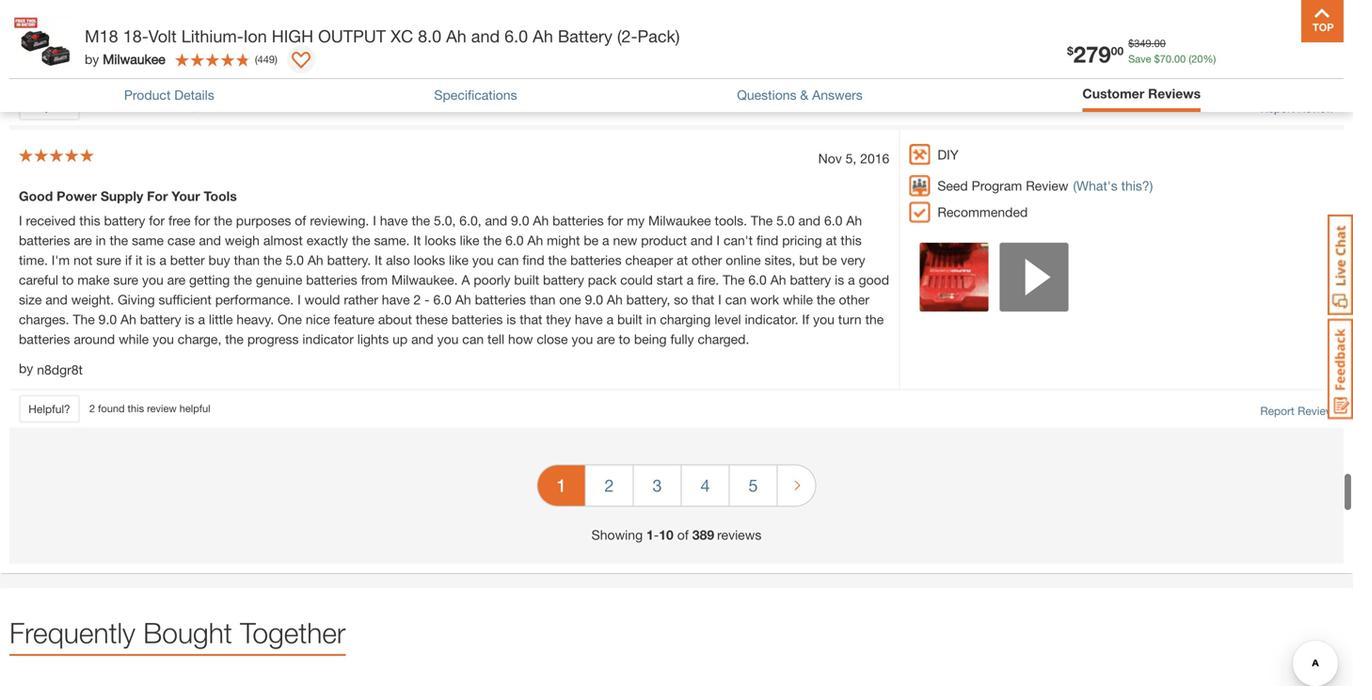 Task type: describe. For each thing, give the bounding box(es) containing it.
i down good
[[19, 213, 22, 228]]

2 for 2 found this review helpful
[[89, 402, 95, 415]]

3 link
[[634, 465, 681, 506]]

i up the same.
[[373, 213, 376, 228]]

0 horizontal spatial milwaukee
[[103, 51, 165, 67]]

2 horizontal spatial $
[[1154, 53, 1160, 65]]

the up genuine
[[263, 252, 282, 268]]

and up the pricing at the top right
[[799, 213, 821, 228]]

review for by
[[1298, 102, 1335, 115]]

milwaukee inside "good power supply for your tools i received this battery for free for the purposes of reviewing.    i have the 5.0, 6.0, and 9.0 ah batteries for my milwaukee tools.    the 5.0 and 6.0 ah batteries are in the same case and weigh almost exactly the same. it looks like the 6.0 ah might be a new product and i can't find pricing at this time. i'm not sure if it is a better buy than the 5.0 ah battery. it also looks like you can find the batteries cheaper at other online sites, but be very careful to make sure you are getting the genuine batteries from milwaukee. a poorly built battery pack could start a fire.    the 6.0 ah battery is a good size and weight. giving sufficient performance. i would rather have 2 - 6.0 ah batteries than one 9.0 ah battery, so that i can work while the other charges. the 9.0 ah battery is a little heavy.    one nice feature about these batteries is that they have a built in charging level indicator. if you turn the batteries around while you charge, the progress indicator lights up and you can tell how close you are to being fully charged."
[[648, 213, 711, 228]]

good
[[19, 188, 53, 204]]

battery up one
[[543, 272, 584, 288]]

8.0
[[418, 26, 442, 46]]

8
[[89, 100, 95, 112]]

close
[[537, 331, 568, 347]]

1 vertical spatial at
[[677, 252, 688, 268]]

frequently bought together
[[9, 616, 346, 649]]

battery.
[[327, 252, 371, 268]]

cheaper
[[625, 252, 673, 268]]

seed
[[938, 178, 968, 194]]

n8dgr8t
[[37, 362, 83, 377]]

indicator
[[303, 331, 354, 347]]

review for good power supply for your tools
[[1298, 404, 1335, 417]]

display image
[[292, 52, 310, 71]]

together
[[240, 616, 346, 649]]

2 horizontal spatial 00
[[1175, 53, 1186, 65]]

0 vertical spatial to
[[62, 272, 74, 288]]

found for good power supply for your tools
[[98, 402, 125, 415]]

1 horizontal spatial built
[[617, 312, 643, 327]]

the down the might
[[548, 252, 567, 268]]

1 horizontal spatial 00
[[1154, 37, 1166, 49]]

report review for by
[[1260, 102, 1335, 115]]

the up poorly
[[483, 233, 502, 248]]

1 vertical spatial than
[[530, 292, 556, 307]]

feedback link image
[[1328, 318, 1353, 420]]

turn
[[838, 312, 862, 327]]

would
[[305, 292, 340, 307]]

batteries up the "pack"
[[570, 252, 622, 268]]

you right close
[[572, 331, 593, 347]]

m18 18-volt lithium-ion high output xc 8.0 ah and 6.0 ah battery (2-pack)
[[85, 26, 680, 46]]

5
[[749, 475, 758, 496]]

the up battery.
[[352, 233, 370, 248]]

by for by milwaukee
[[85, 51, 99, 67]]

1 vertical spatial 5.0
[[286, 252, 304, 268]]

0 vertical spatial the
[[751, 213, 773, 228]]

1 vertical spatial be
[[822, 252, 837, 268]]

5.0,
[[434, 213, 456, 228]]

ah right 8.0
[[446, 26, 467, 46]]

1 vertical spatial .
[[1172, 53, 1175, 65]]

2 vertical spatial 9.0
[[98, 312, 117, 327]]

1 horizontal spatial -
[[654, 527, 659, 543]]

18-
[[123, 26, 148, 46]]

1 horizontal spatial 5.0
[[777, 213, 795, 228]]

1 horizontal spatial $
[[1129, 37, 1134, 49]]

and up buy at top
[[199, 233, 221, 248]]

1 vertical spatial other
[[839, 292, 870, 307]]

0 horizontal spatial the
[[73, 312, 95, 327]]

buy
[[208, 252, 230, 268]]

top button
[[1302, 0, 1344, 42]]

2 vertical spatial are
[[597, 331, 615, 347]]

of inside "good power supply for your tools i received this battery for free for the purposes of reviewing.    i have the 5.0, 6.0, and 9.0 ah batteries for my milwaukee tools.    the 5.0 and 6.0 ah batteries are in the same case and weigh almost exactly the same. it looks like the 6.0 ah might be a new product and i can't find pricing at this time. i'm not sure if it is a better buy than the 5.0 ah battery. it also looks like you can find the batteries cheaper at other online sites, but be very careful to make sure you are getting the genuine batteries from milwaukee. a poorly built battery pack could start a fire.    the 6.0 ah battery is a good size and weight. giving sufficient performance. i would rather have 2 - 6.0 ah batteries than one 9.0 ah battery, so that i can work while the other charges. the 9.0 ah battery is a little heavy.    one nice feature about these batteries is that they have a built in charging level indicator. if you turn the batteries around while you charge, the progress indicator lights up and you can tell how close you are to being fully charged."
[[295, 213, 306, 228]]

showing
[[592, 527, 643, 543]]

specifications
[[434, 87, 517, 102]]

6.0 up these
[[433, 292, 452, 307]]

2 for from the left
[[194, 213, 210, 228]]

&
[[800, 87, 809, 102]]

5 link
[[730, 465, 777, 506]]

if
[[802, 312, 810, 327]]

a right it
[[159, 252, 166, 268]]

level
[[715, 312, 741, 327]]

pack)
[[638, 26, 680, 46]]

0 horizontal spatial be
[[584, 233, 599, 248]]

ion
[[244, 26, 267, 46]]

a
[[462, 272, 470, 288]]

this?)
[[1121, 178, 1153, 194]]

i left can't
[[717, 233, 720, 248]]

frequently
[[9, 616, 135, 649]]

feature
[[334, 312, 375, 327]]

good
[[859, 272, 889, 288]]

5,
[[846, 151, 857, 166]]

lithium-
[[181, 26, 244, 46]]

you down these
[[437, 331, 459, 347]]

seed program review
[[938, 178, 1069, 194]]

0 vertical spatial 9.0
[[511, 213, 529, 228]]

i up one
[[297, 292, 301, 307]]

by doresoom
[[19, 58, 98, 75]]

by milwaukee
[[85, 51, 165, 67]]

1 vertical spatial are
[[167, 272, 186, 288]]

ah up very
[[846, 213, 862, 228]]

i up level
[[718, 292, 722, 307]]

m18
[[85, 26, 118, 46]]

and down these
[[411, 331, 434, 347]]

is down "sufficient"
[[185, 312, 194, 327]]

349
[[1134, 37, 1152, 49]]

6.0 up very
[[824, 213, 843, 228]]

ah down the "pack"
[[607, 292, 623, 307]]

0 vertical spatial that
[[692, 292, 715, 307]]

3
[[653, 475, 662, 496]]

you right if
[[813, 312, 835, 327]]

the down tools
[[214, 213, 232, 228]]

)
[[275, 53, 278, 65]]

batteries down poorly
[[475, 292, 526, 307]]

1 vertical spatial like
[[449, 252, 469, 268]]

2 horizontal spatial can
[[725, 292, 747, 307]]

report review for good power supply for your tools
[[1260, 404, 1335, 417]]

found for by
[[98, 100, 125, 112]]

high
[[272, 26, 313, 46]]

6.0,
[[460, 213, 482, 228]]

the down little
[[225, 331, 244, 347]]

power
[[57, 188, 97, 204]]

the up if
[[110, 233, 128, 248]]

0 vertical spatial built
[[514, 272, 539, 288]]

1 vertical spatial find
[[523, 252, 545, 268]]

battery down supply
[[104, 213, 145, 228]]

1 vertical spatial 9.0
[[585, 292, 603, 307]]

review for good power supply for your tools
[[147, 402, 177, 415]]

helpful for by
[[180, 100, 210, 112]]

0 horizontal spatial other
[[692, 252, 722, 268]]

output
[[318, 26, 386, 46]]

0 horizontal spatial than
[[234, 252, 260, 268]]

save
[[1129, 53, 1152, 65]]

for
[[147, 188, 168, 204]]

better
[[170, 252, 205, 268]]

2 link
[[586, 465, 633, 506]]

0 horizontal spatial can
[[462, 331, 484, 347]]

your
[[172, 188, 200, 204]]

by n8dgr8t
[[19, 361, 83, 377]]

nice
[[306, 312, 330, 327]]

details
[[174, 87, 214, 102]]

2 vertical spatial have
[[575, 312, 603, 327]]

1 for from the left
[[149, 213, 165, 228]]

product image image
[[14, 9, 75, 71]]

the left 5.0,
[[412, 213, 430, 228]]

from
[[361, 272, 388, 288]]

battery down but
[[790, 272, 831, 288]]

case
[[167, 233, 195, 248]]

indicator.
[[745, 312, 799, 327]]

10
[[659, 527, 674, 543]]

(what's this?)
[[1073, 178, 1153, 194]]

batteries up tell
[[452, 312, 503, 327]]

xc
[[391, 26, 413, 46]]

a left new
[[602, 233, 609, 248]]

doresoom
[[37, 59, 98, 75]]

(2-
[[617, 26, 638, 46]]

charged.
[[698, 331, 749, 347]]

charges.
[[19, 312, 69, 327]]

one
[[278, 312, 302, 327]]

and right 8.0
[[471, 26, 500, 46]]

0 vertical spatial looks
[[425, 233, 456, 248]]

the down but
[[817, 292, 835, 307]]

1 horizontal spatial to
[[619, 331, 630, 347]]

nov 5, 2016
[[818, 151, 890, 166]]

(what's this?) link
[[1073, 176, 1153, 196]]

tell
[[488, 331, 505, 347]]

they
[[546, 312, 571, 327]]

a down very
[[848, 272, 855, 288]]

recommended
[[938, 204, 1028, 220]]

customer reviews
[[1083, 86, 1201, 101]]

battery down giving
[[140, 312, 181, 327]]

0 horizontal spatial 00
[[1111, 44, 1124, 57]]

you left charge,
[[153, 331, 174, 347]]

0 vertical spatial have
[[380, 213, 408, 228]]

4 link
[[682, 465, 729, 506]]

and up charges.
[[45, 292, 68, 307]]

0 vertical spatial while
[[783, 292, 813, 307]]

these
[[416, 312, 448, 327]]

ah left battery on the top left
[[533, 26, 553, 46]]

batteries down charges.
[[19, 331, 70, 347]]

and left can't
[[691, 233, 713, 248]]

0 vertical spatial at
[[826, 233, 837, 248]]

size
[[19, 292, 42, 307]]

report review button for by
[[1260, 100, 1335, 117]]



Task type: vqa. For each thing, say whether or not it's contained in the screenshot.
9.0
yes



Task type: locate. For each thing, give the bounding box(es) containing it.
milwaukee
[[103, 51, 165, 67], [648, 213, 711, 228]]

1 report from the top
[[1260, 102, 1295, 115]]

purposes
[[236, 213, 291, 228]]

1 vertical spatial report review
[[1260, 404, 1335, 417]]

to left 'being'
[[619, 331, 630, 347]]

2 vertical spatial 2
[[605, 475, 614, 496]]

2 review from the top
[[147, 402, 177, 415]]

2 for 2
[[605, 475, 614, 496]]

2 vertical spatial the
[[73, 312, 95, 327]]

in up make
[[96, 233, 106, 248]]

0 vertical spatial can
[[497, 252, 519, 268]]

2 helpful? button from the top
[[19, 395, 80, 423]]

1 horizontal spatial at
[[826, 233, 837, 248]]

2 horizontal spatial 9.0
[[585, 292, 603, 307]]

9.0 down the "pack"
[[585, 292, 603, 307]]

1 horizontal spatial 2
[[414, 292, 421, 307]]

of
[[295, 213, 306, 228], [677, 527, 689, 543]]

helpful? down by n8dgr8t
[[28, 402, 70, 416]]

looks down 5.0,
[[425, 233, 456, 248]]

-
[[425, 292, 430, 307], [654, 527, 659, 543]]

(
[[1189, 53, 1192, 65], [255, 53, 258, 65]]

1 vertical spatial review
[[1026, 178, 1069, 194]]

helpful right product at left top
[[180, 100, 210, 112]]

specifications button
[[434, 85, 517, 105], [434, 85, 517, 105]]

0 vertical spatial report
[[1260, 102, 1295, 115]]

( left )
[[255, 53, 258, 65]]

for left my
[[607, 213, 623, 228]]

a down the "pack"
[[607, 312, 614, 327]]

2 vertical spatial can
[[462, 331, 484, 347]]

a left the fire.
[[687, 272, 694, 288]]

1 horizontal spatial while
[[783, 292, 813, 307]]

are
[[74, 233, 92, 248], [167, 272, 186, 288], [597, 331, 615, 347]]

sure down if
[[113, 272, 138, 288]]

00
[[1154, 37, 1166, 49], [1111, 44, 1124, 57], [1175, 53, 1186, 65]]

tools
[[204, 188, 237, 204]]

1 vertical spatial while
[[119, 331, 149, 347]]

doresoom button
[[37, 58, 98, 77]]

0 horizontal spatial at
[[677, 252, 688, 268]]

0 vertical spatial report review
[[1260, 102, 1335, 115]]

0 vertical spatial .
[[1152, 37, 1154, 49]]

pack
[[588, 272, 617, 288]]

2 horizontal spatial the
[[751, 213, 773, 228]]

be
[[584, 233, 599, 248], [822, 252, 837, 268]]

batteries up the might
[[553, 213, 604, 228]]

1 vertical spatial helpful? button
[[19, 395, 80, 423]]

1 horizontal spatial of
[[677, 527, 689, 543]]

0 vertical spatial report review button
[[1260, 100, 1335, 117]]

0 horizontal spatial 5.0
[[286, 252, 304, 268]]

it
[[413, 233, 421, 248], [375, 252, 382, 268]]

can left tell
[[462, 331, 484, 347]]

supply
[[101, 188, 143, 204]]

little
[[209, 312, 233, 327]]

6.0 up poorly
[[505, 233, 524, 248]]

at right the pricing at the top right
[[826, 233, 837, 248]]

( left %)
[[1189, 53, 1192, 65]]

fully
[[671, 331, 694, 347]]

2 found from the top
[[98, 402, 125, 415]]

1 horizontal spatial 9.0
[[511, 213, 529, 228]]

1 vertical spatial helpful?
[[28, 402, 70, 416]]

you up poorly
[[472, 252, 494, 268]]

1 vertical spatial review
[[147, 402, 177, 415]]

1 horizontal spatial are
[[167, 272, 186, 288]]

found down around
[[98, 402, 125, 415]]

the up can't
[[751, 213, 773, 228]]

1 vertical spatial have
[[382, 292, 410, 307]]

0 horizontal spatial built
[[514, 272, 539, 288]]

same
[[132, 233, 164, 248]]

2 report from the top
[[1260, 404, 1295, 417]]

1 report review from the top
[[1260, 102, 1335, 115]]

giving
[[118, 292, 155, 307]]

by for by doresoom
[[19, 58, 33, 74]]

1 helpful from the top
[[180, 100, 210, 112]]

1 horizontal spatial than
[[530, 292, 556, 307]]

looks up milwaukee.
[[414, 252, 445, 268]]

1 horizontal spatial find
[[757, 233, 779, 248]]

9.0 right 6.0,
[[511, 213, 529, 228]]

charging
[[660, 312, 711, 327]]

report for good power supply for your tools
[[1260, 404, 1295, 417]]

work
[[750, 292, 779, 307]]

1 helpful? from the top
[[28, 100, 70, 113]]

review for by
[[147, 100, 177, 112]]

0 vertical spatial review
[[1298, 102, 1335, 115]]

and right 6.0,
[[485, 213, 507, 228]]

1 vertical spatial report review button
[[1260, 402, 1335, 419]]

built right poorly
[[514, 272, 539, 288]]

helpful? button for by
[[19, 92, 80, 121]]

of up almost
[[295, 213, 306, 228]]

0 horizontal spatial to
[[62, 272, 74, 288]]

0 vertical spatial it
[[413, 233, 421, 248]]

is down very
[[835, 272, 844, 288]]

3 for from the left
[[607, 213, 623, 228]]

5.0 up the pricing at the top right
[[777, 213, 795, 228]]

are up "sufficient"
[[167, 272, 186, 288]]

- right showing
[[654, 527, 659, 543]]

while
[[783, 292, 813, 307], [119, 331, 149, 347]]

so
[[674, 292, 688, 307]]

than up they
[[530, 292, 556, 307]]

1 vertical spatial of
[[677, 527, 689, 543]]

up
[[393, 331, 408, 347]]

review
[[1298, 102, 1335, 115], [1026, 178, 1069, 194], [1298, 404, 1335, 417]]

- inside "good power supply for your tools i received this battery for free for the purposes of reviewing.    i have the 5.0, 6.0, and 9.0 ah batteries for my milwaukee tools.    the 5.0 and 6.0 ah batteries are in the same case and weigh almost exactly the same. it looks like the 6.0 ah might be a new product and i can't find pricing at this time. i'm not sure if it is a better buy than the 5.0 ah battery. it also looks like you can find the batteries cheaper at other online sites, but be very careful to make sure you are getting the genuine batteries from milwaukee. a poorly built battery pack could start a fire.    the 6.0 ah battery is a good size and weight. giving sufficient performance. i would rather have 2 - 6.0 ah batteries than one 9.0 ah battery, so that i can work while the other charges. the 9.0 ah battery is a little heavy.    one nice feature about these batteries is that they have a built in charging level indicator. if you turn the batteries around while you charge, the progress indicator lights up and you can tell how close you are to being fully charged."
[[425, 292, 430, 307]]

9.0 up around
[[98, 312, 117, 327]]

2016
[[860, 151, 890, 166]]

2 inside "good power supply for your tools i received this battery for free for the purposes of reviewing.    i have the 5.0, 6.0, and 9.0 ah batteries for my milwaukee tools.    the 5.0 and 6.0 ah batteries are in the same case and weigh almost exactly the same. it looks like the 6.0 ah might be a new product and i can't find pricing at this time. i'm not sure if it is a better buy than the 5.0 ah battery. it also looks like you can find the batteries cheaper at other online sites, but be very careful to make sure you are getting the genuine batteries from milwaukee. a poorly built battery pack could start a fire.    the 6.0 ah battery is a good size and weight. giving sufficient performance. i would rather have 2 - 6.0 ah batteries than one 9.0 ah battery, so that i can work while the other charges. the 9.0 ah battery is a little heavy.    one nice feature about these batteries is that they have a built in charging level indicator. if you turn the batteries around while you charge, the progress indicator lights up and you can tell how close you are to being fully charged."
[[414, 292, 421, 307]]

you down it
[[142, 272, 164, 288]]

2 helpful from the top
[[180, 402, 210, 415]]

1 vertical spatial helpful
[[180, 402, 210, 415]]

navigation containing 2
[[537, 451, 816, 525]]

2
[[414, 292, 421, 307], [89, 402, 95, 415], [605, 475, 614, 496]]

0 vertical spatial review
[[147, 100, 177, 112]]

0 vertical spatial than
[[234, 252, 260, 268]]

helpful? down by doresoom
[[28, 100, 70, 113]]

1 vertical spatial in
[[646, 312, 656, 327]]

00 left the save at the right of page
[[1111, 44, 1124, 57]]

be right the might
[[584, 233, 599, 248]]

is up how
[[507, 312, 516, 327]]

the down weight.
[[73, 312, 95, 327]]

batteries up would
[[306, 272, 357, 288]]

1 horizontal spatial be
[[822, 252, 837, 268]]

by for by n8dgr8t
[[19, 361, 33, 376]]

than down weigh
[[234, 252, 260, 268]]

very
[[841, 252, 865, 268]]

0 vertical spatial milwaukee
[[103, 51, 165, 67]]

of right 10 on the bottom left of the page
[[677, 527, 689, 543]]

getting
[[189, 272, 230, 288]]

0 horizontal spatial .
[[1152, 37, 1154, 49]]

battery,
[[626, 292, 670, 307]]

0 horizontal spatial while
[[119, 331, 149, 347]]

it right the same.
[[413, 233, 421, 248]]

ah down sites,
[[771, 272, 786, 288]]

5.0 down almost
[[286, 252, 304, 268]]

by inside by doresoom
[[19, 58, 33, 74]]

ah down giving
[[120, 312, 136, 327]]

1 found from the top
[[98, 100, 125, 112]]

can up level
[[725, 292, 747, 307]]

ah down a
[[455, 292, 471, 307]]

that down the fire.
[[692, 292, 715, 307]]

0 vertical spatial sure
[[96, 252, 121, 268]]

milwaukee up product
[[648, 213, 711, 228]]

0 vertical spatial helpful
[[180, 100, 210, 112]]

0 horizontal spatial it
[[375, 252, 382, 268]]

helpful for good power supply for your tools
[[180, 402, 210, 415]]

might
[[547, 233, 580, 248]]

not
[[74, 252, 93, 268]]

built down battery,
[[617, 312, 643, 327]]

sure
[[96, 252, 121, 268], [113, 272, 138, 288]]

but
[[799, 252, 819, 268]]

one
[[559, 292, 581, 307]]

helpful? for good power supply for your tools
[[28, 402, 70, 416]]

helpful? button for good power supply for your tools
[[19, 395, 80, 423]]

1 horizontal spatial in
[[646, 312, 656, 327]]

helpful?
[[28, 100, 70, 113], [28, 402, 70, 416]]

70
[[1160, 53, 1172, 65]]

1 horizontal spatial other
[[839, 292, 870, 307]]

449
[[258, 53, 275, 65]]

0 vertical spatial find
[[757, 233, 779, 248]]

lights
[[357, 331, 389, 347]]

milwaukee.
[[392, 272, 458, 288]]

1 vertical spatial built
[[617, 312, 643, 327]]

2 down milwaukee.
[[414, 292, 421, 307]]

while up if
[[783, 292, 813, 307]]

%)
[[1203, 53, 1216, 65]]

1 ( from the left
[[1189, 53, 1192, 65]]

the right turn at the top right of page
[[865, 312, 884, 327]]

questions
[[737, 87, 797, 102]]

279
[[1074, 40, 1111, 67]]

6.0 left battery on the top left
[[505, 26, 528, 46]]

helpful? for by
[[28, 100, 70, 113]]

0 horizontal spatial $
[[1067, 44, 1074, 57]]

1 horizontal spatial the
[[723, 272, 745, 288]]

0 vertical spatial in
[[96, 233, 106, 248]]

product details
[[124, 87, 214, 102]]

live chat image
[[1328, 215, 1353, 315]]

helpful
[[180, 100, 210, 112], [180, 402, 210, 415]]

1 vertical spatial to
[[619, 331, 630, 347]]

0 horizontal spatial in
[[96, 233, 106, 248]]

0 horizontal spatial 2
[[89, 402, 95, 415]]

than
[[234, 252, 260, 268], [530, 292, 556, 307]]

new
[[613, 233, 638, 248]]

report review button
[[1260, 100, 1335, 117], [1260, 402, 1335, 419]]

$ right the save at the right of page
[[1154, 53, 1160, 65]]

have up about
[[382, 292, 410, 307]]

helpful? button down by n8dgr8t
[[19, 395, 80, 423]]

genuine
[[256, 272, 302, 288]]

0 vertical spatial other
[[692, 252, 722, 268]]

that
[[692, 292, 715, 307], [520, 312, 542, 327]]

1 vertical spatial it
[[375, 252, 382, 268]]

be right but
[[822, 252, 837, 268]]

while right around
[[119, 331, 149, 347]]

report review button for good power supply for your tools
[[1260, 402, 1335, 419]]

for right free
[[194, 213, 210, 228]]

2 helpful? from the top
[[28, 402, 70, 416]]

rather
[[344, 292, 378, 307]]

helpful down charge,
[[180, 402, 210, 415]]

1 horizontal spatial it
[[413, 233, 421, 248]]

good power supply for your tools i received this battery for free for the purposes of reviewing.    i have the 5.0, 6.0, and 9.0 ah batteries for my milwaukee tools.    the 5.0 and 6.0 ah batteries are in the same case and weigh almost exactly the same. it looks like the 6.0 ah might be a new product and i can't find pricing at this time. i'm not sure if it is a better buy than the 5.0 ah battery. it also looks like you can find the batteries cheaper at other online sites, but be very careful to make sure you are getting the genuine batteries from milwaukee. a poorly built battery pack could start a fire.    the 6.0 ah battery is a good size and weight. giving sufficient performance. i would rather have 2 - 6.0 ah batteries than one 9.0 ah battery, so that i can work while the other charges. the 9.0 ah battery is a little heavy.    one nice feature about these batteries is that they have a built in charging level indicator. if you turn the batteries around while you charge, the progress indicator lights up and you can tell how close you are to being fully charged.
[[19, 188, 889, 347]]

answers
[[812, 87, 863, 102]]

to
[[62, 272, 74, 288], [619, 331, 630, 347]]

00 up 70
[[1154, 37, 1166, 49]]

is
[[146, 252, 156, 268], [835, 272, 844, 288], [185, 312, 194, 327], [507, 312, 516, 327]]

have
[[380, 213, 408, 228], [382, 292, 410, 307], [575, 312, 603, 327]]

for up the same
[[149, 213, 165, 228]]

navigation
[[537, 451, 816, 525]]

make
[[77, 272, 110, 288]]

0 horizontal spatial are
[[74, 233, 92, 248]]

2 report review button from the top
[[1260, 402, 1335, 419]]

2 found this review helpful
[[89, 402, 210, 415]]

1 vertical spatial sure
[[113, 272, 138, 288]]

2 ( from the left
[[255, 53, 258, 65]]

1 review from the top
[[147, 100, 177, 112]]

about
[[378, 312, 412, 327]]

ah up the might
[[533, 213, 549, 228]]

around
[[74, 331, 115, 347]]

a left little
[[198, 312, 205, 327]]

volt
[[148, 26, 177, 46]]

questions & answers button
[[737, 85, 863, 105], [737, 85, 863, 105]]

other up the fire.
[[692, 252, 722, 268]]

1 vertical spatial -
[[654, 527, 659, 543]]

0 horizontal spatial for
[[149, 213, 165, 228]]

$ left the save at the right of page
[[1067, 44, 1074, 57]]

0 vertical spatial helpful? button
[[19, 92, 80, 121]]

$ 279 00 $ 349 . 00 save $ 70 . 00 ( 20 %)
[[1067, 37, 1216, 67]]

online
[[726, 252, 761, 268]]

8 found this review helpful
[[89, 100, 210, 112]]

2 horizontal spatial 2
[[605, 475, 614, 496]]

could
[[620, 272, 653, 288]]

2 report review from the top
[[1260, 404, 1335, 417]]

ah left the might
[[527, 233, 543, 248]]

to down i'm
[[62, 272, 74, 288]]

found right 8
[[98, 100, 125, 112]]

1 vertical spatial looks
[[414, 252, 445, 268]]

0 horizontal spatial that
[[520, 312, 542, 327]]

report for by
[[1260, 102, 1295, 115]]

1 vertical spatial the
[[723, 272, 745, 288]]

being
[[634, 331, 667, 347]]

0 vertical spatial found
[[98, 100, 125, 112]]

looks
[[425, 233, 456, 248], [414, 252, 445, 268]]

ah down exactly at the left top
[[308, 252, 323, 268]]

battery
[[558, 26, 613, 46]]

2 horizontal spatial are
[[597, 331, 615, 347]]

0 vertical spatial -
[[425, 292, 430, 307]]

00 right 70
[[1175, 53, 1186, 65]]

is right it
[[146, 252, 156, 268]]

1 report review button from the top
[[1260, 100, 1335, 117]]

6.0 up work
[[749, 272, 767, 288]]

n8dgr8t button
[[37, 360, 83, 380]]

1 vertical spatial that
[[520, 312, 542, 327]]

2 inside navigation
[[605, 475, 614, 496]]

by inside by n8dgr8t
[[19, 361, 33, 376]]

at up start
[[677, 252, 688, 268]]

my
[[627, 213, 645, 228]]

1 helpful? button from the top
[[19, 92, 80, 121]]

the up "performance."
[[234, 272, 252, 288]]

0 vertical spatial like
[[460, 233, 480, 248]]

exactly
[[307, 233, 348, 248]]

milwaukee down 18-
[[103, 51, 165, 67]]

( inside $ 279 00 $ 349 . 00 save $ 70 . 00 ( 20 %)
[[1189, 53, 1192, 65]]

progress
[[247, 331, 299, 347]]

other up turn at the top right of page
[[839, 292, 870, 307]]

heavy.
[[237, 312, 274, 327]]

0 vertical spatial are
[[74, 233, 92, 248]]

batteries down received
[[19, 233, 70, 248]]

1 vertical spatial 2
[[89, 402, 95, 415]]



